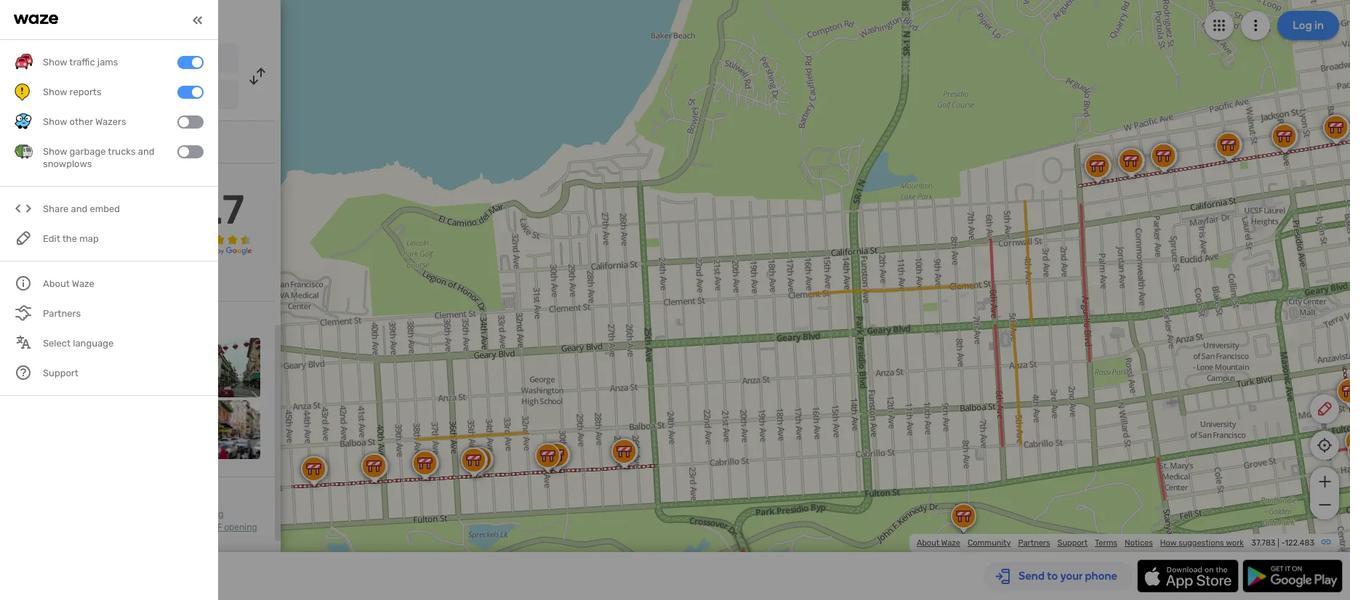 Task type: describe. For each thing, give the bounding box(es) containing it.
and
[[71, 204, 87, 215]]

driving directions
[[87, 12, 194, 28]]

share and embed link
[[15, 194, 204, 224]]

directions inside chinatown, sf driving directions
[[15, 523, 55, 533]]

san francisco
[[53, 53, 120, 65]]

122.483
[[1285, 539, 1314, 548]]

about waze community partners support terms notices how suggestions work
[[917, 539, 1244, 548]]

community link
[[968, 539, 1011, 548]]

terms link
[[1095, 539, 1117, 548]]

embed
[[90, 204, 120, 215]]

suggestions
[[1179, 539, 1224, 548]]

waze
[[941, 539, 960, 548]]

chinatown, for opening
[[163, 523, 209, 533]]

community
[[968, 539, 1011, 548]]

5 4 2 1
[[15, 193, 21, 253]]

review
[[15, 174, 48, 187]]

37.783
[[1251, 539, 1276, 548]]

summary
[[51, 174, 95, 187]]

hours
[[15, 536, 38, 546]]

chinatown, sf opening hours
[[15, 523, 257, 546]]

chinatown san francisco, ca, usa
[[53, 89, 204, 102]]

san francisco button
[[42, 44, 238, 73]]

chinatown
[[53, 89, 104, 102]]

sf for opening
[[212, 523, 222, 533]]

pencil image
[[1316, 401, 1333, 418]]

ca,
[[171, 91, 185, 101]]

about waze link
[[917, 539, 960, 548]]

support
[[1058, 539, 1088, 548]]

partners
[[1018, 539, 1050, 548]]

notices link
[[1125, 539, 1153, 548]]

image 4 of chinatown, sf image
[[201, 338, 260, 397]]

reviews
[[43, 276, 79, 288]]

partners link
[[1018, 539, 1050, 548]]

1
[[15, 240, 19, 253]]

-
[[1281, 539, 1285, 548]]

chinatown, sf opening hours link
[[15, 523, 257, 546]]

0 vertical spatial directions
[[133, 12, 194, 28]]

image 3 of chinatown, sf image
[[139, 338, 198, 397]]



Task type: vqa. For each thing, say whether or not it's contained in the screenshot.
SF associated with driving
yes



Task type: locate. For each thing, give the bounding box(es) containing it.
san left francisco,
[[109, 91, 125, 101]]

chinatown, sf driving directions
[[15, 510, 224, 533]]

support link
[[1058, 539, 1088, 548]]

driving
[[195, 510, 224, 520]]

san inside chinatown san francisco, ca, usa
[[109, 91, 125, 101]]

current location image
[[15, 49, 32, 67]]

sf left driving
[[183, 510, 193, 520]]

location image
[[15, 86, 32, 103]]

usa
[[187, 91, 204, 101]]

chinatown, up chinatown, sf opening hours on the left bottom
[[135, 510, 181, 520]]

francisco,
[[127, 91, 169, 101]]

show reviews
[[15, 276, 79, 288]]

chinatown, inside chinatown, sf opening hours
[[163, 523, 209, 533]]

8 photos
[[15, 316, 57, 329]]

opening
[[224, 523, 257, 533]]

about
[[917, 539, 939, 548]]

share
[[43, 204, 69, 215]]

zoom in image
[[1316, 473, 1334, 491]]

image 2 of chinatown, sf image
[[77, 338, 136, 397]]

how
[[1160, 539, 1177, 548]]

0 horizontal spatial san
[[53, 53, 71, 65]]

sf for driving
[[183, 510, 193, 520]]

0 vertical spatial chinatown,
[[135, 510, 181, 520]]

san left francisco
[[53, 53, 71, 65]]

1 vertical spatial sf
[[212, 523, 222, 533]]

1 horizontal spatial directions
[[133, 12, 194, 28]]

chinatown, for driving
[[135, 510, 181, 520]]

1 vertical spatial directions
[[15, 523, 55, 533]]

directions up hours
[[15, 523, 55, 533]]

1 vertical spatial san
[[109, 91, 125, 101]]

1 horizontal spatial sf
[[212, 523, 222, 533]]

8
[[15, 316, 21, 329]]

chinatown, sf driving directions link
[[15, 510, 224, 533]]

work
[[1226, 539, 1244, 548]]

1 horizontal spatial san
[[109, 91, 125, 101]]

code image
[[15, 200, 33, 218]]

zoom out image
[[1316, 497, 1334, 514]]

4
[[15, 205, 21, 218]]

sf inside chinatown, sf opening hours
[[212, 523, 222, 533]]

sf
[[183, 510, 193, 520], [212, 523, 222, 533]]

review summary
[[15, 174, 95, 187]]

chinatown, inside chinatown, sf driving directions
[[135, 510, 181, 520]]

0 horizontal spatial directions
[[15, 523, 55, 533]]

5
[[15, 193, 21, 206]]

0 vertical spatial san
[[53, 53, 71, 65]]

4.7
[[187, 186, 244, 234]]

0 vertical spatial sf
[[183, 510, 193, 520]]

chinatown, down driving
[[163, 523, 209, 533]]

sf down driving
[[212, 523, 222, 533]]

francisco
[[74, 53, 120, 65]]

image 1 of chinatown, sf image
[[15, 338, 74, 397]]

image 8 of chinatown, sf image
[[201, 400, 260, 460]]

2
[[15, 229, 21, 241]]

photos
[[23, 316, 57, 329]]

san
[[53, 53, 71, 65], [109, 91, 125, 101]]

1 vertical spatial chinatown,
[[163, 523, 209, 533]]

directions up san francisco button
[[133, 12, 194, 28]]

share and embed
[[43, 204, 120, 215]]

chinatown,
[[135, 510, 181, 520], [163, 523, 209, 533]]

0 horizontal spatial sf
[[183, 510, 193, 520]]

37.783 | -122.483
[[1251, 539, 1314, 548]]

computer image
[[15, 131, 32, 148]]

notices
[[1125, 539, 1153, 548]]

san inside button
[[53, 53, 71, 65]]

show
[[15, 276, 41, 288]]

driving
[[87, 12, 130, 28]]

|
[[1277, 539, 1279, 548]]

directions
[[133, 12, 194, 28], [15, 523, 55, 533]]

terms
[[1095, 539, 1117, 548]]

link image
[[1320, 537, 1332, 548]]

how suggestions work link
[[1160, 539, 1244, 548]]

americanchinatown.com
[[44, 133, 161, 145]]

sf inside chinatown, sf driving directions
[[183, 510, 193, 520]]



